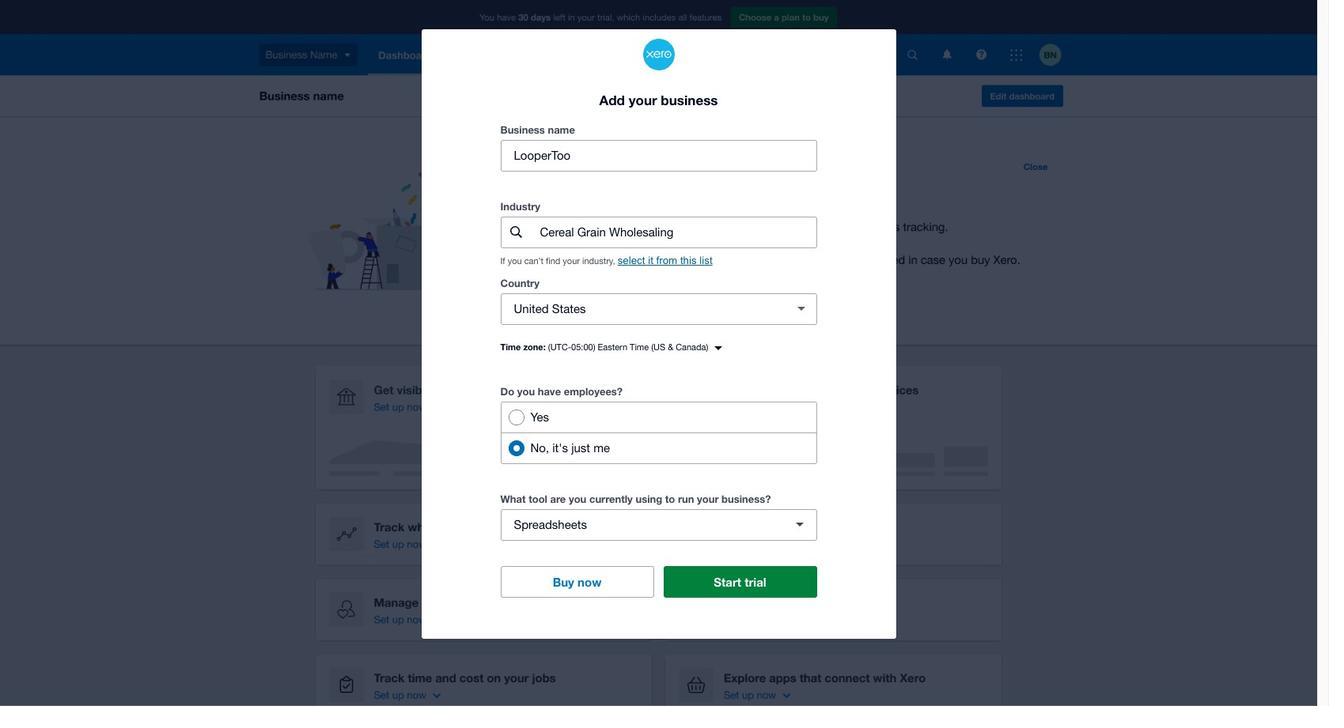 Task type: locate. For each thing, give the bounding box(es) containing it.
find
[[546, 256, 561, 266]]

0 horizontal spatial time
[[501, 342, 521, 352]]

buy now button
[[501, 567, 654, 598]]

your right find
[[563, 256, 580, 266]]

you right do
[[517, 385, 535, 398]]

me
[[594, 442, 610, 455]]

time left zone:
[[501, 342, 521, 352]]

no, it's just me
[[531, 442, 610, 455]]

no,
[[531, 442, 550, 455]]

business?
[[722, 493, 771, 506]]

yes
[[531, 411, 550, 424]]

you for have
[[517, 385, 535, 398]]

1 vertical spatial you
[[517, 385, 535, 398]]

start
[[714, 575, 742, 590]]

buy
[[553, 575, 575, 590]]

time
[[501, 342, 521, 352], [630, 343, 649, 352]]

1 vertical spatial your
[[563, 256, 580, 266]]

0 vertical spatial you
[[508, 256, 522, 266]]

0 vertical spatial your
[[629, 91, 658, 108]]

1 horizontal spatial your
[[629, 91, 658, 108]]

2 vertical spatial your
[[697, 493, 719, 506]]

industry
[[501, 200, 541, 213]]

select
[[618, 255, 646, 267]]

list
[[700, 255, 713, 267]]

it's
[[553, 442, 568, 455]]

your
[[629, 91, 658, 108], [563, 256, 580, 266], [697, 493, 719, 506]]

0 horizontal spatial your
[[563, 256, 580, 266]]

time zone: (utc-05:00) eastern time (us & canada)
[[501, 342, 709, 352]]

Industry field
[[539, 218, 817, 248]]

run
[[678, 493, 695, 506]]

your right run
[[697, 493, 719, 506]]

you inside the if you can't find your industry, select it from this list
[[508, 256, 522, 266]]

do
[[501, 385, 515, 398]]

Business name field
[[502, 141, 817, 171]]

to
[[666, 493, 676, 506]]

clear image
[[786, 294, 817, 325]]

you right the are
[[569, 493, 587, 506]]

are
[[551, 493, 566, 506]]

buy now
[[553, 575, 602, 590]]

do you have employees? group
[[501, 402, 817, 465]]

1 horizontal spatial time
[[630, 343, 649, 352]]

you right if
[[508, 256, 522, 266]]

country
[[501, 277, 540, 290]]

your inside the if you can't find your industry, select it from this list
[[563, 256, 580, 266]]

05:00)
[[572, 343, 596, 352]]

2 vertical spatial you
[[569, 493, 587, 506]]

search icon image
[[511, 227, 522, 239]]

you
[[508, 256, 522, 266], [517, 385, 535, 398], [569, 493, 587, 506]]

spreadsheets
[[514, 518, 587, 532]]

have
[[538, 385, 561, 398]]

your right add
[[629, 91, 658, 108]]

time left (us
[[630, 343, 649, 352]]

trial
[[745, 575, 767, 590]]

start trial button
[[664, 567, 817, 598]]



Task type: vqa. For each thing, say whether or not it's contained in the screenshot.
Add your business
yes



Task type: describe. For each thing, give the bounding box(es) containing it.
eastern
[[598, 343, 628, 352]]

you for can't
[[508, 256, 522, 266]]

business name
[[501, 123, 575, 136]]

if you can't find your industry, select it from this list
[[501, 255, 713, 267]]

add your business
[[600, 91, 718, 108]]

2 horizontal spatial your
[[697, 493, 719, 506]]

it
[[648, 255, 654, 267]]

canada)
[[676, 343, 709, 352]]

now
[[578, 575, 602, 590]]

spreadsheets button
[[501, 510, 817, 541]]

business
[[501, 123, 545, 136]]

do you have employees?
[[501, 385, 623, 398]]

from
[[657, 255, 678, 267]]

zone:
[[524, 342, 546, 352]]

this
[[681, 255, 697, 267]]

using
[[636, 493, 663, 506]]

what tool are you currently using to run your business?
[[501, 493, 771, 506]]

(us
[[652, 343, 666, 352]]

what
[[501, 493, 526, 506]]

tool
[[529, 493, 548, 506]]

Country field
[[502, 294, 779, 324]]

employees?
[[564, 385, 623, 398]]

(utc-
[[548, 343, 572, 352]]

industry,
[[583, 256, 616, 266]]

if
[[501, 256, 506, 266]]

add
[[600, 91, 625, 108]]

currently
[[590, 493, 633, 506]]

just
[[572, 442, 591, 455]]

time inside time zone: (utc-05:00) eastern time (us & canada)
[[630, 343, 649, 352]]

xero image
[[643, 39, 675, 71]]

business
[[661, 91, 718, 108]]

name
[[548, 123, 575, 136]]

start trial
[[714, 575, 767, 590]]

can't
[[525, 256, 544, 266]]

&
[[668, 343, 674, 352]]

select it from this list button
[[618, 255, 713, 267]]



